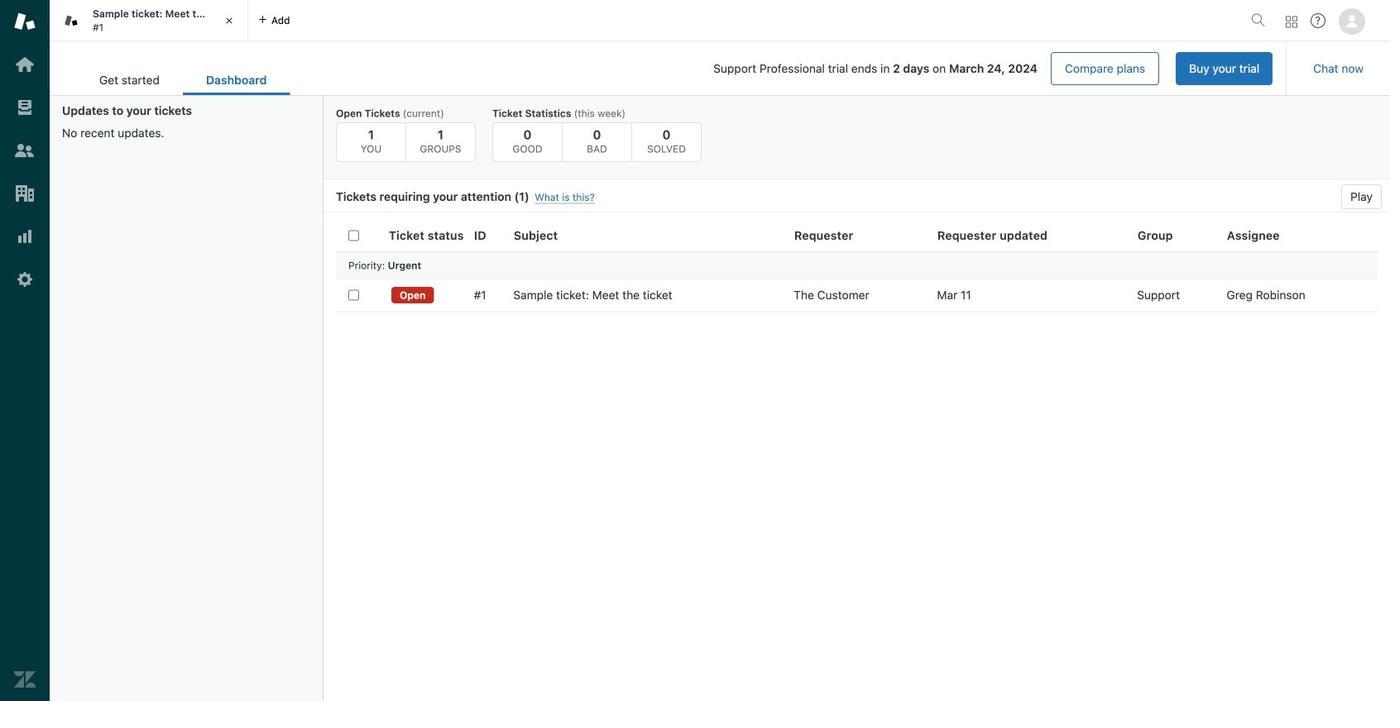 Task type: locate. For each thing, give the bounding box(es) containing it.
grid
[[324, 219, 1390, 702]]

views image
[[14, 97, 36, 118]]

zendesk products image
[[1286, 16, 1298, 28]]

get started image
[[14, 54, 36, 75]]

1 vertical spatial tab
[[76, 65, 183, 95]]

reporting image
[[14, 226, 36, 247]]

zendesk support image
[[14, 11, 36, 32]]

main element
[[0, 0, 50, 702]]

tab list
[[76, 65, 290, 95]]

tab
[[50, 0, 248, 41], [76, 65, 183, 95]]

None checkbox
[[348, 290, 359, 301]]

Select All Tickets checkbox
[[348, 230, 359, 241]]

customers image
[[14, 140, 36, 161]]

tabs tab list
[[50, 0, 1245, 41]]

zendesk image
[[14, 670, 36, 691]]

0 vertical spatial tab
[[50, 0, 248, 41]]



Task type: vqa. For each thing, say whether or not it's contained in the screenshot.
Hide panel views icon
no



Task type: describe. For each thing, give the bounding box(es) containing it.
get help image
[[1311, 13, 1326, 28]]

admin image
[[14, 269, 36, 291]]

March 24, 2024 text field
[[949, 62, 1038, 75]]

close image
[[221, 12, 238, 29]]

organizations image
[[14, 183, 36, 204]]



